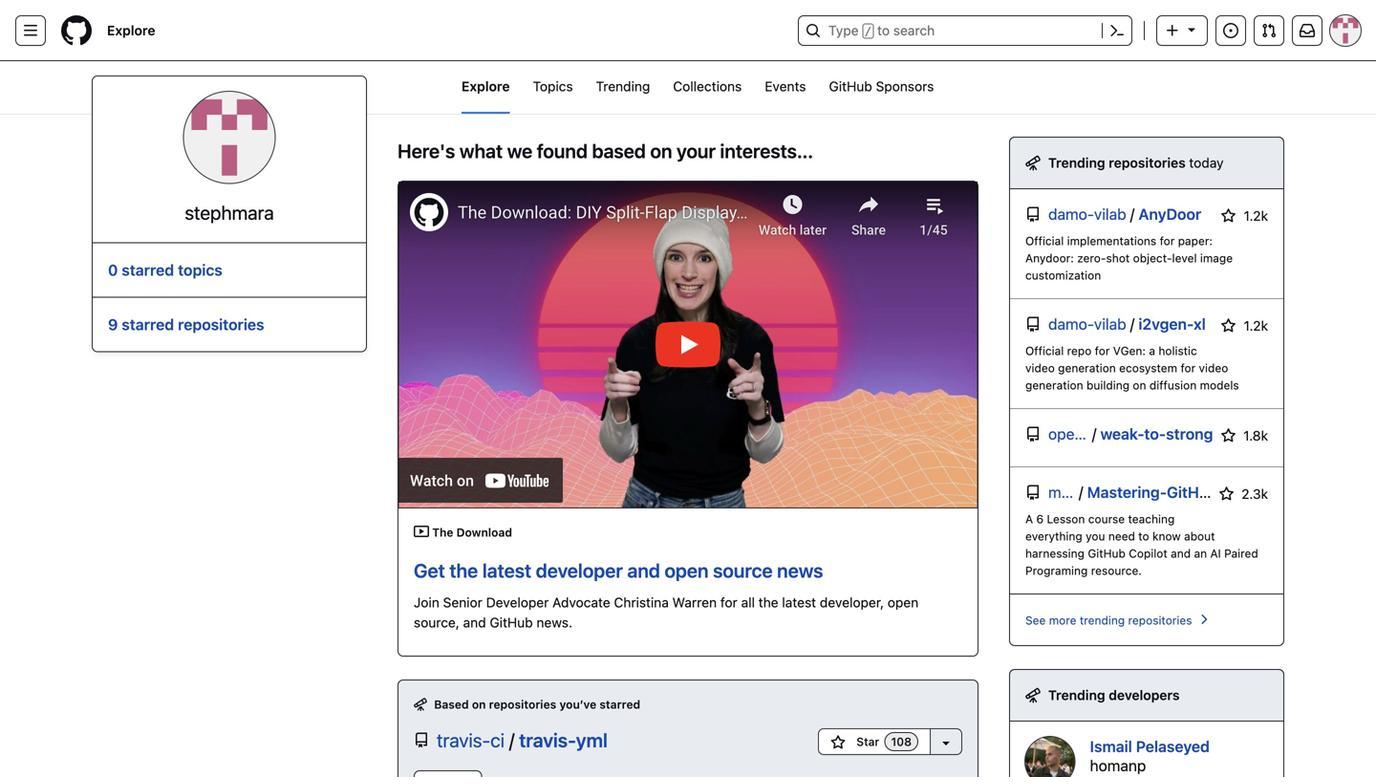 Task type: locate. For each thing, give the bounding box(es) containing it.
/ up vgen:
[[1130, 315, 1135, 333]]

damo-vilab link
[[1048, 205, 1127, 225], [1048, 314, 1127, 335]]

homanp
[[1090, 757, 1146, 775]]

explore link up what
[[462, 61, 510, 114]]

1.8k
[[1240, 428, 1268, 443]]

starred right 9
[[122, 315, 174, 333]]

on left your
[[650, 140, 672, 162]]

trending up damo-vilab / anydoor
[[1048, 155, 1105, 171]]

models
[[1200, 378, 1239, 392]]

for inside official implementations for paper: anydoor: zero-shot object-level image customization
[[1160, 234, 1175, 248]]

repositories inside see more trending repositories "link"
[[1128, 614, 1192, 627]]

damo-vilab link for damo-vilab / i2vgen-xl
[[1048, 314, 1127, 335]]

2 1.2k link from the top
[[1221, 314, 1268, 336]]

get
[[414, 559, 445, 581]]

0 vertical spatial trending
[[596, 78, 650, 94]]

for up object-
[[1160, 234, 1175, 248]]

github left sponsors in the right top of the page
[[829, 78, 872, 94]]

trending up ismail
[[1048, 687, 1105, 703]]

0 horizontal spatial explore link
[[99, 15, 163, 46]]

starred right 0 on the top left of the page
[[122, 261, 174, 279]]

1 horizontal spatial to
[[1139, 530, 1149, 543]]

repo image for travis-ci
[[414, 732, 429, 748]]

2 vertical spatial trending
[[1048, 687, 1105, 703]]

star image up image
[[1221, 208, 1237, 224]]

1 vertical spatial these results are generated by github computers image
[[1026, 688, 1041, 703]]

to
[[878, 22, 890, 38], [1139, 530, 1149, 543]]

2 horizontal spatial and
[[1171, 547, 1191, 560]]

and down the senior
[[463, 614, 486, 630]]

travis- down based
[[437, 729, 491, 751]]

1 horizontal spatial video
[[1199, 361, 1229, 375]]

0 horizontal spatial latest
[[482, 559, 532, 581]]

this recommendation was generated by github computers element
[[414, 698, 434, 711]]

2 vertical spatial star image
[[1219, 486, 1234, 502]]

paired-
[[1310, 483, 1363, 501]]

1 vertical spatial latest
[[782, 594, 816, 610]]

1 vertical spatial repo image
[[1026, 485, 1041, 500]]

to up copilot
[[1139, 530, 1149, 543]]

1 horizontal spatial travis-
[[519, 729, 576, 751]]

0 vertical spatial on
[[650, 140, 672, 162]]

damo-vilab / anydoor
[[1048, 205, 1202, 223]]

these results are generated by github computers image
[[1026, 155, 1041, 171], [1026, 688, 1041, 703]]

2 these results are generated by github computers element from the top
[[1026, 685, 1041, 705]]

explore right the homepage icon
[[107, 22, 155, 38]]

official up the anydoor:
[[1026, 234, 1064, 248]]

damo-vilab link up repo
[[1048, 314, 1127, 335]]

customization
[[1026, 269, 1101, 282]]

1.2k link for i2vgen-xl
[[1221, 314, 1268, 336]]

repositories left chevron right image
[[1128, 614, 1192, 627]]

0 vertical spatial these results are generated by github computers element
[[1026, 153, 1041, 173]]

trending repositories today
[[1048, 155, 1224, 171]]

on down ecosystem
[[1133, 378, 1146, 392]]

1.2k link up image
[[1221, 205, 1268, 226]]

1 horizontal spatial latest
[[782, 594, 816, 610]]

vilab
[[1094, 205, 1127, 223], [1094, 315, 1127, 333]]

1 horizontal spatial on
[[650, 140, 672, 162]]

1 these results are generated by github computers element from the top
[[1026, 153, 1041, 173]]

the
[[432, 526, 453, 539]]

what
[[460, 140, 503, 162]]

the right all
[[759, 594, 779, 610]]

video up models at the right of the page
[[1199, 361, 1229, 375]]

1 vertical spatial trending
[[1048, 155, 1105, 171]]

1 these results are generated by github computers image from the top
[[1026, 155, 1041, 171]]

building
[[1087, 378, 1130, 392]]

1 horizontal spatial explore link
[[462, 61, 510, 114]]

repo image down the customization at the right
[[1026, 317, 1041, 332]]

github
[[829, 78, 872, 94], [1088, 547, 1126, 560], [490, 614, 533, 630]]

the
[[450, 559, 478, 581], [759, 594, 779, 610]]

object-
[[1133, 251, 1172, 265]]

i2vgen-xl link
[[1139, 315, 1206, 333]]

1 video from the left
[[1026, 361, 1055, 375]]

topics link
[[533, 61, 573, 114]]

trending
[[1080, 614, 1125, 627]]

ismail pelaseyed homanp
[[1090, 737, 1210, 775]]

1.2k for damo-vilab / i2vgen-xl
[[1240, 318, 1268, 334]]

0 vertical spatial to
[[878, 22, 890, 38]]

vilab up "implementations"
[[1094, 205, 1127, 223]]

2 horizontal spatial github
[[1088, 547, 1126, 560]]

pr
[[1363, 483, 1376, 501]]

/ left "weak-"
[[1092, 425, 1097, 443]]

1 vertical spatial explore link
[[462, 61, 510, 114]]

trending for trending repositories today
[[1048, 155, 1105, 171]]

9
[[108, 315, 118, 333]]

repo
[[1067, 344, 1092, 357]]

0 vertical spatial vilab
[[1094, 205, 1127, 223]]

repo image left openai link
[[1026, 427, 1041, 442]]

zero-
[[1077, 251, 1106, 265]]

2 1.2k from the top
[[1240, 318, 1268, 334]]

0 starred topics
[[108, 261, 222, 279]]

1 vilab from the top
[[1094, 205, 1127, 223]]

on right based
[[472, 698, 486, 711]]

1 vertical spatial damo-vilab link
[[1048, 314, 1127, 335]]

108 users starred this repository element
[[885, 732, 919, 751]]

these results are generated by github computers element
[[1026, 153, 1041, 173], [1026, 685, 1041, 705]]

@stephmara image
[[184, 92, 275, 183]]

topics
[[178, 261, 222, 279]]

1 vertical spatial star image
[[1221, 318, 1237, 334]]

type
[[829, 22, 859, 38]]

0 vertical spatial the
[[450, 559, 478, 581]]

official inside official repo for vgen: a holistic video generation ecosystem for video generation building on diffusion models
[[1026, 344, 1064, 357]]

github down developer at the left bottom
[[490, 614, 533, 630]]

your
[[677, 140, 716, 162]]

star image for anydoor
[[1221, 208, 1237, 224]]

to inside "a 6 lesson course teaching everything you need to know about harnessing github copilot and an ai paired programing resource."
[[1139, 530, 1149, 543]]

star image
[[1221, 428, 1236, 443], [831, 735, 846, 750]]

ismail
[[1090, 737, 1132, 756]]

and left an
[[1171, 547, 1191, 560]]

0 vertical spatial 1.2k link
[[1221, 205, 1268, 226]]

0 vertical spatial repo image
[[1026, 207, 1041, 222]]

notifications image
[[1300, 23, 1315, 38]]

1 vertical spatial on
[[1133, 378, 1146, 392]]

github inside "a 6 lesson course teaching everything you need to know about harnessing github copilot and an ai paired programing resource."
[[1088, 547, 1126, 560]]

1.2k
[[1240, 208, 1268, 224], [1240, 318, 1268, 334]]

1 vertical spatial 1.2k
[[1240, 318, 1268, 334]]

0 vertical spatial damo-vilab link
[[1048, 205, 1127, 225]]

vilab for i2vgen-
[[1094, 315, 1127, 333]]

openai
[[1048, 425, 1095, 443]]

damo- up repo
[[1048, 315, 1094, 333]]

1.2k right anydoor
[[1240, 208, 1268, 224]]

1.2k link for anydoor
[[1221, 205, 1268, 226]]

0 vertical spatial starred
[[122, 261, 174, 279]]

star image left the 2.3k at bottom right
[[1219, 486, 1234, 502]]

see more trending repositories link
[[1026, 612, 1211, 627]]

starred for topics
[[122, 261, 174, 279]]

star image for i2vgen-xl
[[1221, 318, 1237, 334]]

/ right type on the top right of page
[[865, 25, 872, 38]]

0 horizontal spatial open
[[665, 559, 709, 581]]

2 vertical spatial repo image
[[414, 732, 429, 748]]

1.2k right xl
[[1240, 318, 1268, 334]]

chevron right image
[[1196, 612, 1211, 627]]

0 horizontal spatial github
[[490, 614, 533, 630]]

repo image down this recommendation was generated by github computers icon
[[414, 732, 429, 748]]

/ right ci
[[509, 729, 515, 751]]

download
[[457, 526, 512, 539]]

1 vertical spatial repo image
[[1026, 427, 1041, 442]]

0 vertical spatial star image
[[1221, 428, 1236, 443]]

level
[[1172, 251, 1197, 265]]

these results are generated by github computers image for trending repositories
[[1026, 155, 1041, 171]]

0 vertical spatial latest
[[482, 559, 532, 581]]

repo image
[[1026, 207, 1041, 222], [1026, 427, 1041, 442]]

pelaseyed
[[1136, 737, 1210, 756]]

for right repo
[[1095, 344, 1110, 357]]

the inside join senior developer advocate christina warren for all the latest developer, open source, and github news.
[[759, 594, 779, 610]]

trending link
[[596, 61, 650, 114]]

1 horizontal spatial open
[[888, 594, 919, 610]]

1.2k link right xl
[[1221, 314, 1268, 336]]

star image left 1.8k
[[1221, 428, 1236, 443]]

explore link right the homepage icon
[[99, 15, 163, 46]]

/ up lesson
[[1079, 483, 1083, 501]]

official implementations for paper: anydoor: zero-shot object-level image customization
[[1026, 234, 1233, 282]]

repo image up the anydoor:
[[1026, 207, 1041, 222]]

0 vertical spatial 1.2k
[[1240, 208, 1268, 224]]

ai
[[1210, 547, 1221, 560]]

join
[[414, 594, 440, 610]]

latest up developer at the left bottom
[[482, 559, 532, 581]]

anydoor:
[[1026, 251, 1074, 265]]

diffusion
[[1150, 378, 1197, 392]]

2 video from the left
[[1199, 361, 1229, 375]]

git pull request image
[[1262, 23, 1277, 38]]

0 vertical spatial github
[[829, 78, 872, 94]]

topics
[[533, 78, 573, 94]]

0 horizontal spatial travis-
[[437, 729, 491, 751]]

0 horizontal spatial video
[[1026, 361, 1055, 375]]

1 repo image from the top
[[1026, 207, 1041, 222]]

weak-to-strong link
[[1101, 425, 1213, 443]]

star image right xl
[[1221, 318, 1237, 334]]

1 vertical spatial to
[[1139, 530, 1149, 543]]

starred right the you've
[[600, 698, 641, 711]]

yml
[[576, 729, 608, 751]]

holistic
[[1159, 344, 1197, 357]]

1 vertical spatial open
[[888, 594, 919, 610]]

paired
[[1224, 547, 1259, 560]]

star image
[[1221, 208, 1237, 224], [1221, 318, 1237, 334], [1219, 486, 1234, 502]]

2 vertical spatial on
[[472, 698, 486, 711]]

repo image for openai
[[1026, 427, 1041, 442]]

0 horizontal spatial and
[[463, 614, 486, 630]]

the up the senior
[[450, 559, 478, 581]]

on
[[650, 140, 672, 162], [1133, 378, 1146, 392], [472, 698, 486, 711]]

1 vertical spatial official
[[1026, 344, 1064, 357]]

travis-yml link
[[519, 729, 608, 751]]

0 vertical spatial these results are generated by github computers image
[[1026, 155, 1041, 171]]

events link
[[765, 61, 806, 114]]

vilab up vgen:
[[1094, 315, 1127, 333]]

2 repo image from the top
[[1026, 427, 1041, 442]]

/ mastering-github-copilot-for-paired-pr
[[1079, 483, 1376, 501]]

1 vertical spatial the
[[759, 594, 779, 610]]

1 damo-vilab link from the top
[[1048, 205, 1127, 225]]

2 these results are generated by github computers image from the top
[[1026, 688, 1041, 703]]

repo image
[[1026, 317, 1041, 332], [1026, 485, 1041, 500], [414, 732, 429, 748]]

1 vertical spatial github
[[1088, 547, 1126, 560]]

repo image for damo-vilab
[[1026, 317, 1041, 332]]

repositories
[[1109, 155, 1186, 171], [178, 315, 264, 333], [1128, 614, 1192, 627], [489, 698, 557, 711]]

open right developer,
[[888, 594, 919, 610]]

these results are generated by github computers image for trending developers
[[1026, 688, 1041, 703]]

on inside official repo for vgen: a holistic video generation ecosystem for video generation building on diffusion models
[[1133, 378, 1146, 392]]

2 travis- from the left
[[519, 729, 576, 751]]

1 1.2k link from the top
[[1221, 205, 1268, 226]]

video
[[1026, 361, 1055, 375], [1199, 361, 1229, 375]]

0 vertical spatial damo-
[[1048, 205, 1094, 223]]

to left search
[[878, 22, 890, 38]]

strong
[[1166, 425, 1213, 443]]

1 horizontal spatial the
[[759, 594, 779, 610]]

9 starred repositories link
[[108, 315, 264, 333]]

search
[[894, 22, 935, 38]]

travis- down based on repositories you've starred
[[519, 729, 576, 751]]

1 vertical spatial 1.2k link
[[1221, 314, 1268, 336]]

2 vilab from the top
[[1094, 315, 1127, 333]]

2 official from the top
[[1026, 344, 1064, 357]]

developer
[[486, 594, 549, 610]]

2 damo-vilab link from the top
[[1048, 314, 1127, 335]]

official for damo-vilab / anydoor
[[1026, 234, 1064, 248]]

0 horizontal spatial star image
[[831, 735, 846, 750]]

resource.
[[1091, 564, 1142, 577]]

1 official from the top
[[1026, 234, 1064, 248]]

and up christina on the bottom left of page
[[627, 559, 660, 581]]

weak-
[[1101, 425, 1145, 443]]

0 vertical spatial star image
[[1221, 208, 1237, 224]]

2 damo- from the top
[[1048, 315, 1094, 333]]

damo- up zero-
[[1048, 205, 1094, 223]]

0 starred topics link
[[108, 258, 351, 281]]

starred for repositories
[[122, 315, 174, 333]]

1 vertical spatial explore
[[462, 78, 510, 94]]

official left repo
[[1026, 344, 1064, 357]]

0 vertical spatial explore link
[[99, 15, 163, 46]]

1 1.2k from the top
[[1240, 208, 1268, 224]]

repo image up a
[[1026, 485, 1041, 500]]

copilot
[[1129, 547, 1168, 560]]

for left all
[[721, 594, 738, 610]]

repo image for damo-vilab
[[1026, 207, 1041, 222]]

video up openai
[[1026, 361, 1055, 375]]

1 horizontal spatial star image
[[1221, 428, 1236, 443]]

0 vertical spatial repo image
[[1026, 317, 1041, 332]]

1 vertical spatial starred
[[122, 315, 174, 333]]

damo-vilab / i2vgen-xl
[[1048, 315, 1206, 333]]

1 vertical spatial damo-
[[1048, 315, 1094, 333]]

0 vertical spatial official
[[1026, 234, 1064, 248]]

github up resource.
[[1088, 547, 1126, 560]]

official inside official implementations for paper: anydoor: zero-shot object-level image customization
[[1026, 234, 1064, 248]]

triangle down image
[[1184, 22, 1200, 37]]

damo-vilab link up "implementations"
[[1048, 205, 1127, 225]]

travis-
[[437, 729, 491, 751], [519, 729, 576, 751]]

1 vertical spatial these results are generated by github computers element
[[1026, 685, 1041, 705]]

starred
[[122, 261, 174, 279], [122, 315, 174, 333], [600, 698, 641, 711]]

type / to search
[[829, 22, 935, 38]]

trending up based
[[596, 78, 650, 94]]

star image left star
[[831, 735, 846, 750]]

0 horizontal spatial explore
[[107, 22, 155, 38]]

1 vertical spatial vilab
[[1094, 315, 1127, 333]]

get the latest developer and open source news
[[414, 559, 823, 581]]

2 vertical spatial github
[[490, 614, 533, 630]]

1 damo- from the top
[[1048, 205, 1094, 223]]

1 vertical spatial star image
[[831, 735, 846, 750]]

damo-
[[1048, 205, 1094, 223], [1048, 315, 1094, 333]]

a
[[1149, 344, 1155, 357]]

0 horizontal spatial on
[[472, 698, 486, 711]]

latest down news
[[782, 594, 816, 610]]

explore up what
[[462, 78, 510, 94]]

2 horizontal spatial on
[[1133, 378, 1146, 392]]

open up warren
[[665, 559, 709, 581]]

trending developers link
[[1048, 687, 1180, 703]]

travis-ci / travis-yml
[[437, 729, 608, 751]]

and inside join senior developer advocate christina warren for all the latest developer, open source, and github news.
[[463, 614, 486, 630]]



Task type: vqa. For each thing, say whether or not it's contained in the screenshot.
the Explore
yes



Task type: describe. For each thing, give the bounding box(es) containing it.
here's what we found based on your interests...
[[398, 140, 813, 162]]

0 vertical spatial open
[[665, 559, 709, 581]]

star 108
[[854, 735, 912, 748]]

0 vertical spatial generation
[[1058, 361, 1116, 375]]

stephmara
[[185, 201, 274, 223]]

here's
[[398, 140, 455, 162]]

see
[[1026, 614, 1046, 627]]

teaching
[[1128, 512, 1175, 526]]

@homanp image
[[1026, 737, 1075, 777]]

command palette image
[[1110, 23, 1125, 38]]

know
[[1153, 530, 1181, 543]]

news.
[[537, 614, 573, 630]]

2.3k link
[[1219, 483, 1268, 504]]

1 travis- from the left
[[437, 729, 491, 751]]

copilot-
[[1225, 483, 1283, 501]]

damo-vilab link for damo-vilab / anydoor
[[1048, 205, 1127, 225]]

issue opened image
[[1223, 23, 1239, 38]]

these results are generated by github computers element for trending repositories
[[1026, 153, 1041, 173]]

for down holistic
[[1181, 361, 1196, 375]]

vilab for anydoor
[[1094, 205, 1127, 223]]

homepage image
[[61, 15, 92, 46]]

source
[[713, 559, 773, 581]]

programing
[[1026, 564, 1088, 577]]

github inside join senior developer advocate christina warren for all the latest developer, open source, and github news.
[[490, 614, 533, 630]]

see more trending repositories
[[1026, 614, 1192, 627]]

interests...
[[720, 140, 813, 162]]

2.3k
[[1238, 486, 1268, 502]]

lesson
[[1047, 512, 1085, 526]]

damo- for damo-vilab / anydoor
[[1048, 205, 1094, 223]]

this recommendation was generated by github computers image
[[414, 698, 427, 711]]

1 horizontal spatial github
[[829, 78, 872, 94]]

2 vertical spatial starred
[[600, 698, 641, 711]]

9 starred repositories
[[108, 315, 264, 333]]

developer
[[536, 559, 623, 581]]

6
[[1037, 512, 1044, 526]]

github sponsors link
[[829, 61, 934, 114]]

more
[[1049, 614, 1077, 627]]

travis-ci link
[[437, 729, 509, 751]]

warren
[[673, 594, 717, 610]]

developer,
[[820, 594, 884, 610]]

/ up "implementations"
[[1130, 205, 1135, 223]]

1.2k for damo-vilab / anydoor
[[1240, 208, 1268, 224]]

trending for trending developers
[[1048, 687, 1105, 703]]

image
[[1200, 251, 1233, 265]]

paper:
[[1178, 234, 1213, 248]]

ci
[[491, 729, 505, 751]]

1.8k link
[[1221, 424, 1268, 446]]

based
[[592, 140, 646, 162]]

star image inside 1.8k link
[[1221, 428, 1236, 443]]

open inside join senior developer advocate christina warren for all the latest developer, open source, and github news.
[[888, 594, 919, 610]]

openai / weak-to-strong
[[1048, 425, 1213, 443]]

i2vgen-
[[1139, 315, 1194, 333]]

anydoor link
[[1139, 205, 1202, 223]]

0 vertical spatial explore
[[107, 22, 155, 38]]

xl
[[1194, 315, 1206, 333]]

events
[[765, 78, 806, 94]]

vgen:
[[1113, 344, 1146, 357]]

course
[[1088, 512, 1125, 526]]

mastering-github-copilot-for-paired-pr link
[[1087, 483, 1376, 501]]

shot
[[1106, 251, 1130, 265]]

developers
[[1109, 687, 1180, 703]]

based
[[434, 698, 469, 711]]

1 vertical spatial generation
[[1026, 378, 1084, 392]]

ecosystem
[[1119, 361, 1178, 375]]

about
[[1184, 530, 1215, 543]]

collections link
[[673, 61, 742, 114]]

ismail pelaseyed link
[[1090, 737, 1210, 756]]

trending developers
[[1048, 687, 1180, 703]]

damo- for damo-vilab / i2vgen-xl
[[1048, 315, 1094, 333]]

and inside "a 6 lesson course teaching everything you need to know about harnessing github copilot and an ai paired programing resource."
[[1171, 547, 1191, 560]]

repositories up travis-ci / travis-yml
[[489, 698, 557, 711]]

the download
[[429, 526, 512, 539]]

add this repository to a list image
[[939, 735, 954, 750]]

all
[[741, 594, 755, 610]]

0 horizontal spatial to
[[878, 22, 890, 38]]

0 horizontal spatial the
[[450, 559, 478, 581]]

implementations
[[1067, 234, 1157, 248]]

sponsors
[[876, 78, 934, 94]]

video image
[[414, 524, 429, 539]]

everything
[[1026, 530, 1083, 543]]

for inside join senior developer advocate christina warren for all the latest developer, open source, and github news.
[[721, 594, 738, 610]]

need
[[1109, 530, 1135, 543]]

these results are generated by github computers element for trending developers
[[1026, 685, 1041, 705]]

news
[[777, 559, 823, 581]]

mastering-
[[1087, 483, 1167, 501]]

latest inside join senior developer advocate christina warren for all the latest developer, open source, and github news.
[[782, 594, 816, 610]]

today
[[1189, 155, 1224, 171]]

join senior developer advocate christina warren for all the latest developer, open source, and github news.
[[414, 594, 919, 630]]

1 horizontal spatial and
[[627, 559, 660, 581]]

plus image
[[1165, 23, 1180, 38]]

trending for trending
[[596, 78, 650, 94]]

harnessing
[[1026, 547, 1085, 560]]

senior
[[443, 594, 483, 610]]

based on repositories you've starred
[[434, 698, 641, 711]]

repositories up damo-vilab / anydoor
[[1109, 155, 1186, 171]]

official for damo-vilab / i2vgen-xl
[[1026, 344, 1064, 357]]

repositories down the 0 starred topics link
[[178, 315, 264, 333]]

anydoor
[[1139, 205, 1202, 223]]

1 horizontal spatial explore
[[462, 78, 510, 94]]

108
[[891, 735, 912, 748]]

/ inside type / to search
[[865, 25, 872, 38]]

official repo for vgen: a holistic video generation ecosystem for video generation building on diffusion models
[[1026, 344, 1239, 392]]

to-
[[1145, 425, 1166, 443]]

collections
[[673, 78, 742, 94]]

for-
[[1283, 483, 1310, 501]]

source,
[[414, 614, 460, 630]]

christina
[[614, 594, 669, 610]]

you
[[1086, 530, 1105, 543]]

github-
[[1167, 483, 1225, 501]]

star image inside 2.3k link
[[1219, 486, 1234, 502]]



